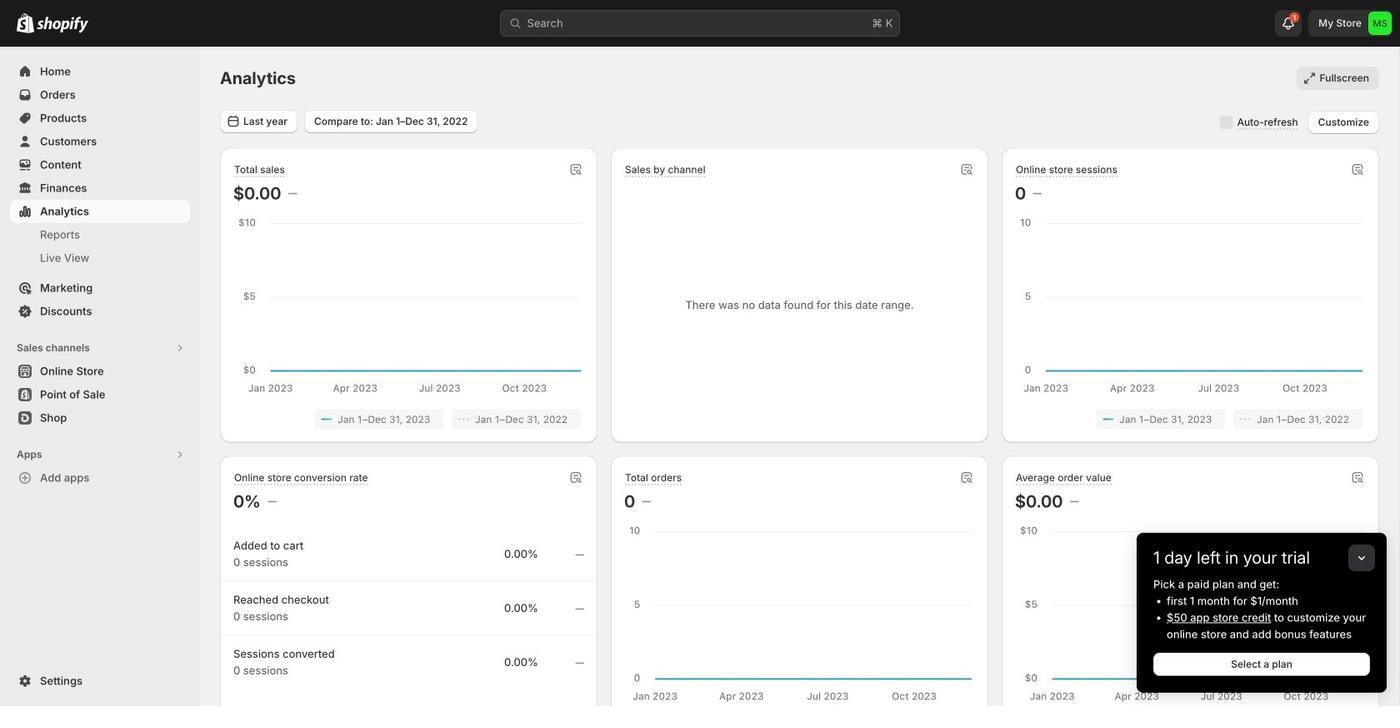 Task type: vqa. For each thing, say whether or not it's contained in the screenshot.
the just
no



Task type: describe. For each thing, give the bounding box(es) containing it.
2 list from the left
[[1019, 410, 1363, 430]]

my store image
[[1369, 12, 1392, 35]]



Task type: locate. For each thing, give the bounding box(es) containing it.
1 horizontal spatial list
[[1019, 410, 1363, 430]]

1 list from the left
[[237, 410, 581, 430]]

0 horizontal spatial list
[[237, 410, 581, 430]]

shopify image
[[37, 16, 88, 33]]

list
[[237, 410, 581, 430], [1019, 410, 1363, 430]]

shopify image
[[17, 13, 34, 33]]



